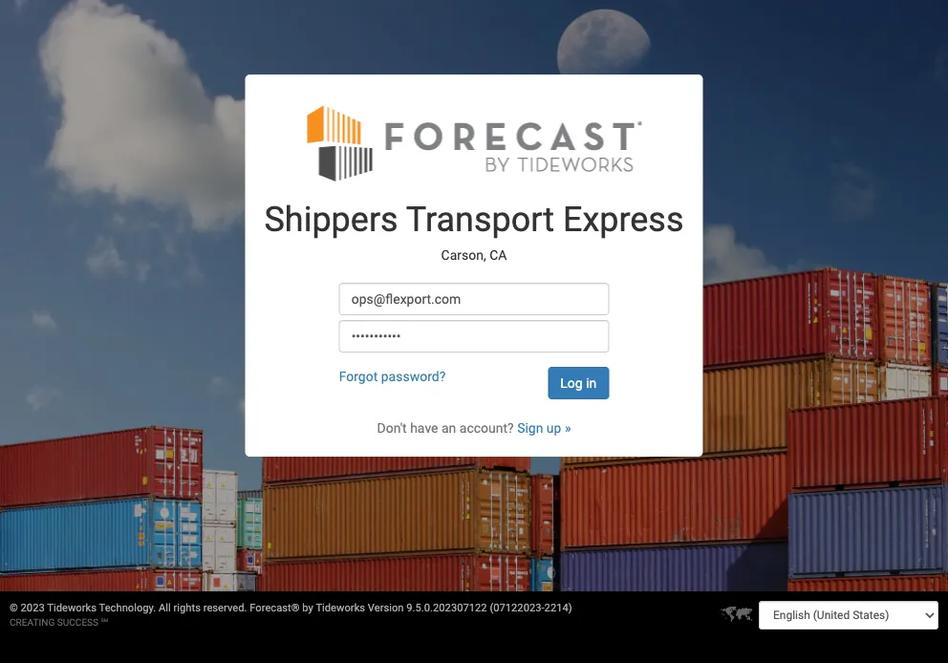 Task type: describe. For each thing, give the bounding box(es) containing it.
have
[[410, 420, 438, 436]]

up
[[547, 420, 562, 436]]

Email or username text field
[[339, 283, 609, 315]]

in
[[586, 375, 597, 391]]

»
[[565, 420, 571, 436]]

© 2023 tideworks technology. all rights reserved. forecast® by tideworks version 9.5.0.202307122 (07122023-2214) creating success ℠
[[10, 602, 572, 628]]

forgot password? log in
[[339, 369, 597, 391]]

don't
[[377, 420, 407, 436]]

password?
[[381, 369, 446, 384]]

all
[[159, 602, 171, 615]]

by
[[302, 602, 313, 615]]

℠
[[101, 618, 108, 628]]

1 tideworks from the left
[[47, 602, 97, 615]]

success
[[57, 618, 99, 628]]

(07122023-
[[490, 602, 545, 615]]

9.5.0.202307122
[[407, 602, 487, 615]]

2023
[[21, 602, 45, 615]]

log
[[561, 375, 583, 391]]

technology.
[[99, 602, 156, 615]]

transport
[[406, 199, 555, 240]]

Password password field
[[339, 320, 609, 352]]

account?
[[460, 420, 514, 436]]



Task type: vqa. For each thing, say whether or not it's contained in the screenshot.
bottommost 90810
no



Task type: locate. For each thing, give the bounding box(es) containing it.
tideworks
[[47, 602, 97, 615], [316, 602, 365, 615]]

1 horizontal spatial tideworks
[[316, 602, 365, 615]]

0 horizontal spatial tideworks
[[47, 602, 97, 615]]

don't have an account? sign up »
[[377, 420, 571, 436]]

creating
[[10, 618, 55, 628]]

tideworks up success
[[47, 602, 97, 615]]

carson,
[[441, 248, 486, 263]]

sign up » link
[[517, 420, 571, 436]]

sign
[[517, 420, 543, 436]]

ca
[[490, 248, 507, 263]]

tideworks right the by
[[316, 602, 365, 615]]

forecast®
[[250, 602, 300, 615]]

2214)
[[545, 602, 572, 615]]

forgot password? link
[[339, 369, 446, 384]]

shippers transport express carson, ca
[[264, 199, 684, 263]]

reserved.
[[203, 602, 247, 615]]

an
[[442, 420, 456, 436]]

shippers
[[264, 199, 398, 240]]

2 tideworks from the left
[[316, 602, 365, 615]]

forgot
[[339, 369, 378, 384]]

©
[[10, 602, 18, 615]]

log in button
[[548, 367, 609, 399]]

express
[[563, 199, 684, 240]]

forecast® by tideworks image
[[307, 103, 642, 182]]

version
[[368, 602, 404, 615]]

rights
[[174, 602, 201, 615]]



